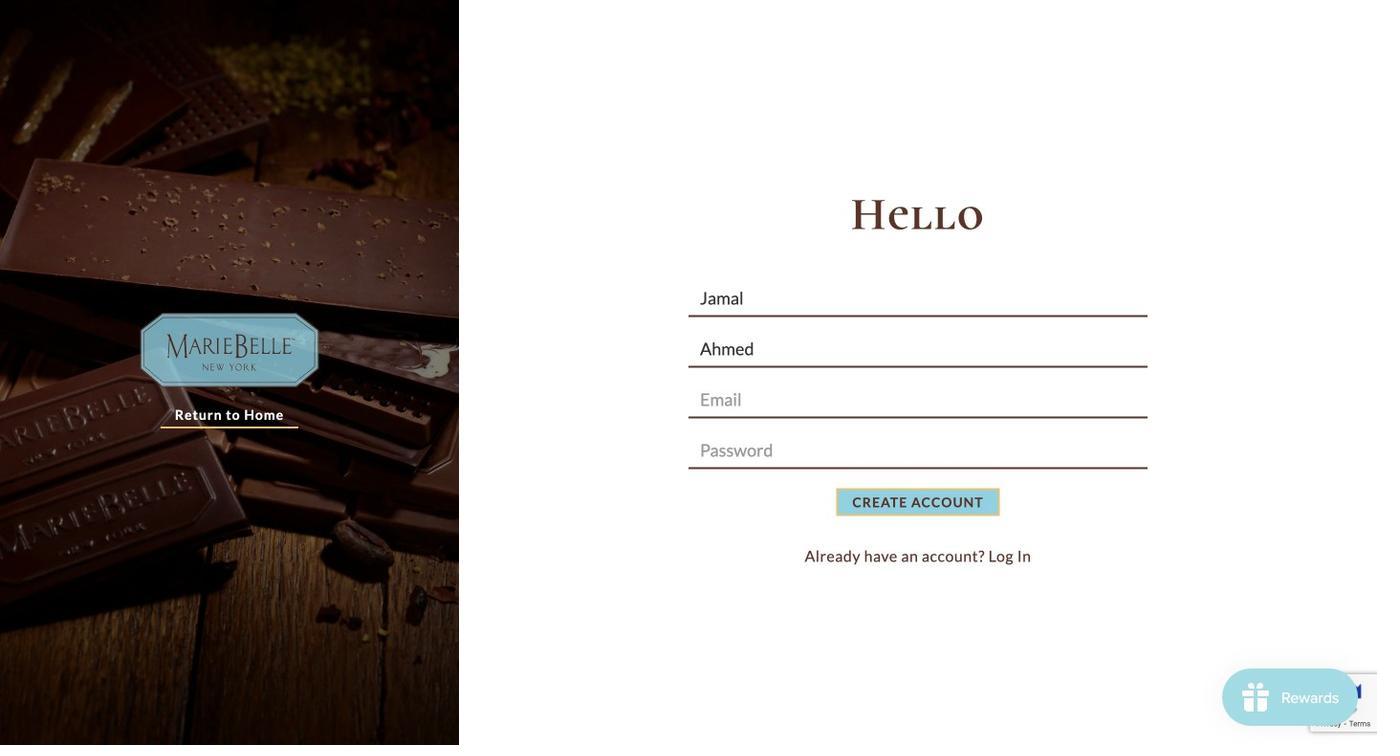 Task type: describe. For each thing, give the bounding box(es) containing it.
First name text field
[[689, 281, 1148, 317]]

Last name text field
[[689, 331, 1148, 368]]



Task type: locate. For each thing, give the bounding box(es) containing it.
None submit
[[837, 488, 1000, 516]]

Password password field
[[689, 433, 1148, 469]]

Email address email field
[[689, 382, 1148, 418]]

mariebelle logo image
[[134, 307, 325, 393]]



